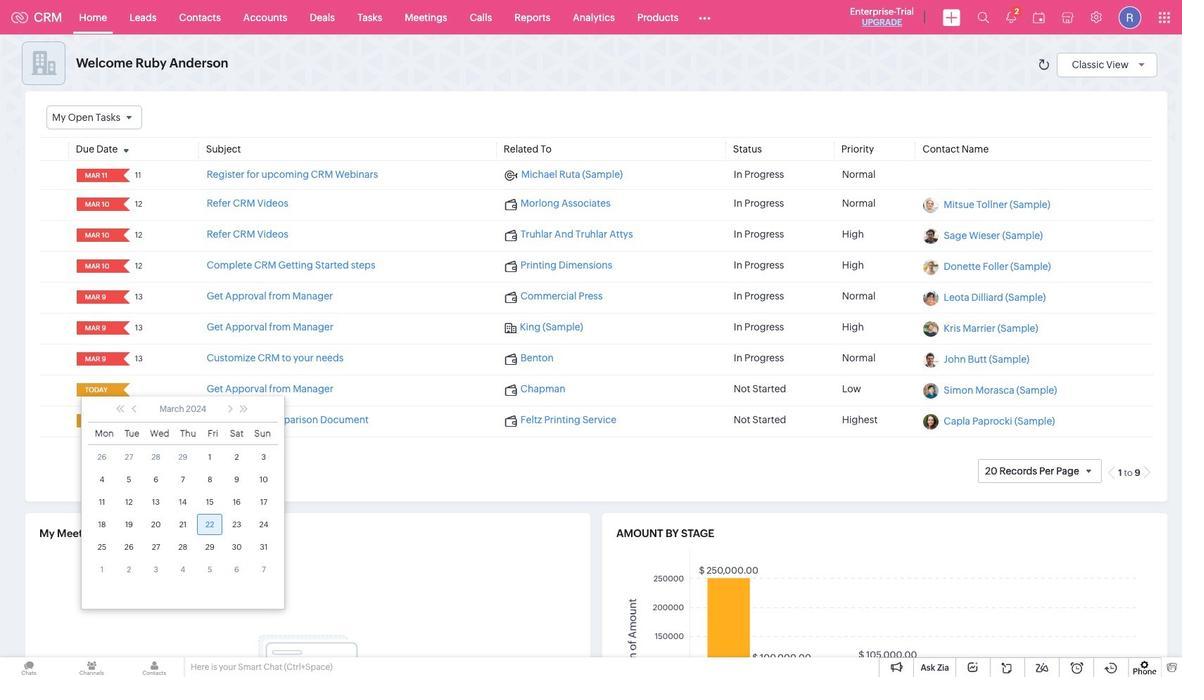 Task type: describe. For each thing, give the bounding box(es) containing it.
create menu image
[[943, 9, 960, 26]]

search element
[[969, 0, 998, 34]]

Other Modules field
[[690, 6, 720, 28]]

profile image
[[1119, 6, 1141, 28]]

calendar image
[[1033, 12, 1045, 23]]

profile element
[[1110, 0, 1150, 34]]



Task type: locate. For each thing, give the bounding box(es) containing it.
contacts image
[[126, 658, 183, 678]]

create menu element
[[934, 0, 969, 34]]

late by 16 days image
[[117, 417, 135, 425]]

search image
[[977, 11, 989, 23]]

None field
[[46, 106, 142, 130], [81, 169, 114, 182], [81, 198, 114, 211], [81, 229, 114, 242], [81, 260, 114, 273], [81, 291, 114, 304], [81, 322, 114, 335], [81, 353, 114, 366], [81, 384, 114, 397], [81, 415, 114, 428], [46, 106, 142, 130], [81, 169, 114, 182], [81, 198, 114, 211], [81, 229, 114, 242], [81, 260, 114, 273], [81, 291, 114, 304], [81, 322, 114, 335], [81, 353, 114, 366], [81, 384, 114, 397], [81, 415, 114, 428]]

channels image
[[63, 658, 121, 678]]

signals element
[[998, 0, 1024, 34]]

late by 15 days image
[[117, 386, 135, 394]]

chats image
[[0, 658, 58, 678]]

logo image
[[11, 12, 28, 23]]



Task type: vqa. For each thing, say whether or not it's contained in the screenshot.
the "THIS"
no



